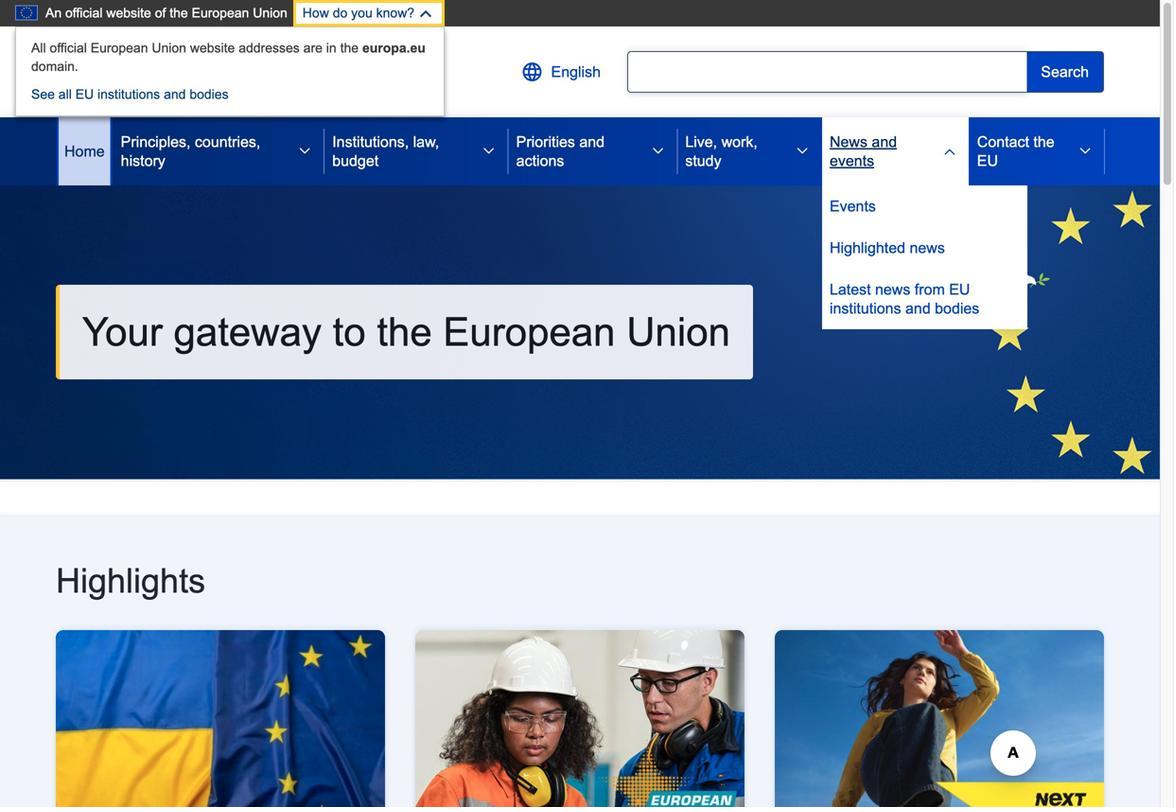 Task type: locate. For each thing, give the bounding box(es) containing it.
and inside latest news from eu institutions and bodies
[[905, 300, 931, 317]]

bodies down from
[[935, 300, 979, 317]]

1 vertical spatial institutions
[[830, 300, 901, 317]]

priorities
[[516, 133, 575, 150]]

addresses
[[239, 41, 300, 55]]

principles, countries, history
[[121, 133, 260, 169]]

2 horizontal spatial european
[[443, 310, 615, 354]]

how
[[303, 6, 329, 20]]

and up the principles,
[[164, 87, 186, 102]]

see all eu institutions and bodies link
[[31, 87, 229, 102]]

news left from
[[875, 281, 910, 298]]

official inside the all official european union website addresses are in the europa.eu domain.
[[50, 41, 87, 55]]

institutions up the principles,
[[97, 87, 160, 102]]

news for latest
[[875, 281, 910, 298]]

the right in
[[340, 41, 359, 55]]

and inside priorities and actions
[[579, 133, 605, 150]]

1 vertical spatial bodies
[[935, 300, 979, 317]]

union
[[253, 6, 287, 20], [152, 41, 186, 55], [627, 310, 730, 354]]

0 horizontal spatial eu
[[75, 87, 94, 102]]

institutions,
[[332, 133, 409, 150]]

the
[[170, 6, 188, 20], [340, 41, 359, 55], [1033, 133, 1055, 150], [377, 310, 432, 354]]

european inside the all official european union website addresses are in the europa.eu domain.
[[91, 41, 148, 55]]

history
[[121, 152, 165, 169]]

2 vertical spatial european
[[443, 310, 615, 354]]

1 horizontal spatial european
[[192, 6, 249, 20]]

priorities and actions
[[516, 133, 605, 169]]

xs image right contact the eu link
[[1078, 144, 1093, 159]]

4 xs image from the left
[[942, 144, 957, 159]]

institutions
[[97, 87, 160, 102], [830, 300, 901, 317]]

an
[[45, 6, 62, 20]]

0 vertical spatial official
[[65, 6, 103, 20]]

from
[[915, 281, 945, 298]]

news for highlighted
[[910, 239, 945, 256]]

s image
[[521, 61, 544, 83]]

0 horizontal spatial institutions
[[97, 87, 160, 102]]

1 xs image from the left
[[297, 144, 312, 159]]

the right of
[[170, 6, 188, 20]]

european
[[192, 6, 249, 20], [91, 41, 148, 55], [443, 310, 615, 354]]

news inside 'link'
[[910, 239, 945, 256]]

eu
[[75, 87, 94, 102], [977, 152, 998, 169], [949, 281, 970, 298]]

english
[[551, 63, 601, 80]]

website left of
[[106, 6, 151, 20]]

live,
[[685, 133, 717, 150]]

0 horizontal spatial bodies
[[190, 87, 229, 102]]

1 horizontal spatial bodies
[[935, 300, 979, 317]]

eu right all
[[75, 87, 94, 102]]

eu down contact
[[977, 152, 998, 169]]

search
[[1041, 63, 1089, 80]]

1 vertical spatial news
[[875, 281, 910, 298]]

1 horizontal spatial institutions
[[830, 300, 901, 317]]

events link
[[822, 185, 1027, 227]]

bodies down the all official european union website addresses are in the europa.eu domain.
[[190, 87, 229, 102]]

website
[[106, 6, 151, 20], [190, 41, 235, 55]]

european union flag image
[[56, 53, 205, 95]]

contact the eu link
[[970, 117, 1066, 185]]

highlights
[[56, 562, 205, 600]]

0 vertical spatial eu
[[75, 87, 94, 102]]

1 vertical spatial eu
[[977, 152, 998, 169]]

1 vertical spatial official
[[50, 41, 87, 55]]

to
[[333, 310, 366, 354]]

0 horizontal spatial european
[[91, 41, 148, 55]]

eu inside latest news from eu institutions and bodies
[[949, 281, 970, 298]]

eu inside contact the eu
[[977, 152, 998, 169]]

0 horizontal spatial website
[[106, 6, 151, 20]]

1 vertical spatial website
[[190, 41, 235, 55]]

5 xs image from the left
[[1078, 144, 1093, 159]]

europa.eu
[[362, 41, 426, 55]]

website inside the all official european union website addresses are in the europa.eu domain.
[[190, 41, 235, 55]]

2 xs image from the left
[[650, 144, 665, 159]]

budget
[[332, 152, 379, 169]]

news inside latest news from eu institutions and bodies
[[875, 281, 910, 298]]

official right an
[[65, 6, 103, 20]]

the inside contact the eu
[[1033, 133, 1055, 150]]

news up from
[[910, 239, 945, 256]]

news
[[910, 239, 945, 256], [875, 281, 910, 298]]

0 vertical spatial union
[[253, 6, 287, 20]]

your
[[82, 310, 163, 354]]

2 vertical spatial eu
[[949, 281, 970, 298]]

xs image for priorities and actions
[[650, 144, 665, 159]]

xs image left news
[[795, 144, 810, 159]]

and down from
[[905, 300, 931, 317]]

official
[[65, 6, 103, 20], [50, 41, 87, 55]]

xs image for live, work, study
[[795, 144, 810, 159]]

events
[[830, 198, 876, 215]]

Search search field
[[627, 51, 1104, 93]]

website left addresses
[[190, 41, 235, 55]]

xs image left budget
[[297, 144, 312, 159]]

institutions down latest
[[830, 300, 901, 317]]

home
[[64, 143, 105, 160]]

and right priorities
[[579, 133, 605, 150]]

the right to
[[377, 310, 432, 354]]

and right news
[[872, 133, 897, 150]]

xs image left contact
[[942, 144, 957, 159]]

2 vertical spatial union
[[627, 310, 730, 354]]

how do you know? button
[[293, 0, 445, 26]]

None search field
[[627, 51, 1027, 93]]

an official website of the european union
[[45, 6, 287, 20]]

contact the eu
[[977, 133, 1055, 169]]

1 horizontal spatial website
[[190, 41, 235, 55]]

eu right from
[[949, 281, 970, 298]]

0 horizontal spatial union
[[152, 41, 186, 55]]

2 horizontal spatial eu
[[977, 152, 998, 169]]

1 vertical spatial european
[[91, 41, 148, 55]]

official up domain.
[[50, 41, 87, 55]]

1 horizontal spatial eu
[[949, 281, 970, 298]]

3 xs image from the left
[[795, 144, 810, 159]]

the right contact
[[1033, 133, 1055, 150]]

all
[[31, 41, 46, 55]]

0 vertical spatial news
[[910, 239, 945, 256]]

see all eu institutions and bodies
[[31, 87, 229, 102]]

xs image left live,
[[650, 144, 665, 159]]

domain.
[[31, 59, 78, 74]]

bodies
[[190, 87, 229, 102], [935, 300, 979, 317]]

xs image
[[297, 144, 312, 159], [650, 144, 665, 159], [795, 144, 810, 159], [942, 144, 957, 159], [1078, 144, 1093, 159]]

0 vertical spatial bodies
[[190, 87, 229, 102]]

and
[[164, 87, 186, 102], [579, 133, 605, 150], [872, 133, 897, 150], [905, 300, 931, 317]]

law,
[[413, 133, 439, 150]]

1 vertical spatial union
[[152, 41, 186, 55]]



Task type: vqa. For each thing, say whether or not it's contained in the screenshot.
the Accept corresponding to Accept only essential cookies
no



Task type: describe. For each thing, give the bounding box(es) containing it.
next generation image
[[775, 630, 1104, 807]]

eu ukraine flags image
[[56, 630, 385, 807]]

news and events
[[830, 133, 897, 169]]

study
[[685, 152, 721, 169]]

2 horizontal spatial union
[[627, 310, 730, 354]]

latest
[[830, 281, 871, 298]]

you
[[351, 6, 373, 20]]

a woman and a man wearing helmet and looking at a tablet image
[[415, 630, 745, 807]]

0 vertical spatial institutions
[[97, 87, 160, 102]]

eu for see
[[75, 87, 94, 102]]

official for an
[[65, 6, 103, 20]]

priorities and actions link
[[509, 117, 639, 185]]

0 vertical spatial website
[[106, 6, 151, 20]]

xs image for contact the eu
[[1078, 144, 1093, 159]]

highlighted news
[[830, 239, 945, 256]]

union inside the all official european union website addresses are in the europa.eu domain.
[[152, 41, 186, 55]]

0 vertical spatial european
[[192, 6, 249, 20]]

work,
[[721, 133, 758, 150]]

how do you know?
[[303, 6, 414, 20]]

latest news from eu institutions and bodies link
[[822, 269, 1027, 329]]

your gateway to the european union
[[82, 310, 730, 354]]

in
[[326, 41, 337, 55]]

events
[[830, 152, 874, 169]]

official for all
[[50, 41, 87, 55]]

search button
[[1027, 51, 1104, 93]]

principles, countries, history link
[[113, 117, 286, 185]]

eu for contact
[[977, 152, 998, 169]]

gateway
[[174, 310, 322, 354]]

countries,
[[195, 133, 260, 150]]

1 horizontal spatial union
[[253, 6, 287, 20]]

institutions inside latest news from eu institutions and bodies
[[830, 300, 901, 317]]

institutions, law, budget
[[332, 133, 439, 169]]

are
[[303, 41, 323, 55]]

live, work, study
[[685, 133, 758, 169]]

of
[[155, 6, 166, 20]]

highlighted
[[830, 239, 905, 256]]

all official european union website addresses are in the europa.eu domain.
[[31, 41, 426, 74]]

contact
[[977, 133, 1029, 150]]

the inside the all official european union website addresses are in the europa.eu domain.
[[340, 41, 359, 55]]

english button
[[506, 49, 616, 95]]

news and events link
[[822, 117, 931, 185]]

home link
[[57, 117, 112, 185]]

highlighted news link
[[822, 227, 1027, 269]]

xs image for news and events
[[942, 144, 957, 159]]

know?
[[376, 6, 414, 20]]

actions
[[516, 152, 564, 169]]

latest news from eu institutions and bodies
[[830, 281, 979, 317]]

do
[[333, 6, 347, 20]]

bodies inside latest news from eu institutions and bodies
[[935, 300, 979, 317]]

all
[[58, 87, 72, 102]]

news
[[830, 133, 868, 150]]

institutions, law, budget link
[[325, 117, 470, 185]]

xs image
[[481, 144, 496, 159]]

and inside news and events
[[872, 133, 897, 150]]

live, work, study link
[[678, 117, 783, 185]]

banner - peace dove image
[[0, 185, 1167, 479]]

xs image for principles, countries, history
[[297, 144, 312, 159]]

see
[[31, 87, 55, 102]]

principles,
[[121, 133, 191, 150]]



